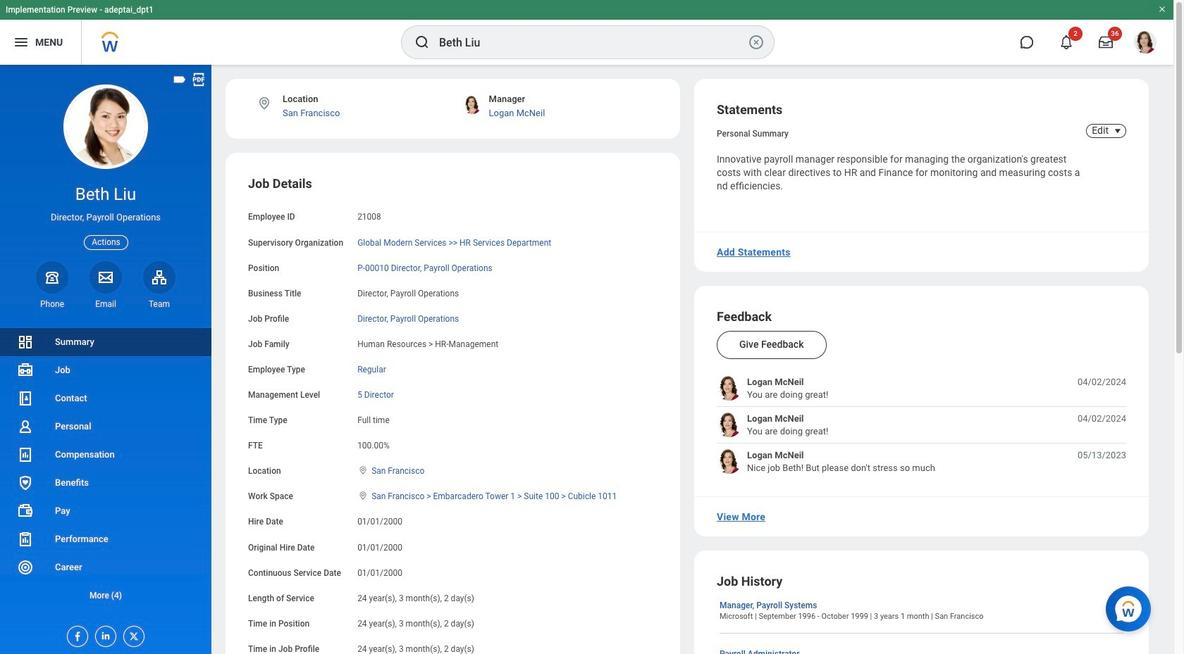 Task type: locate. For each thing, give the bounding box(es) containing it.
banner
[[0, 0, 1174, 65]]

0 vertical spatial location image
[[357, 466, 369, 476]]

mail image
[[97, 269, 114, 286]]

benefits image
[[17, 475, 34, 492]]

contact image
[[17, 390, 34, 407]]

2 vertical spatial employee's photo (logan mcneil) image
[[717, 450, 741, 475]]

compensation image
[[17, 447, 34, 464]]

location image
[[357, 466, 369, 476], [357, 492, 369, 501]]

profile logan mcneil image
[[1134, 31, 1157, 56]]

2 location image from the top
[[357, 492, 369, 501]]

personal summary element
[[717, 126, 789, 139]]

job image
[[17, 362, 34, 379]]

location image
[[257, 96, 272, 111]]

0 vertical spatial employee's photo (logan mcneil) image
[[717, 377, 741, 401]]

0 horizontal spatial list
[[0, 328, 211, 610]]

career image
[[17, 560, 34, 577]]

list
[[0, 328, 211, 610], [717, 377, 1126, 475]]

1 vertical spatial employee's photo (logan mcneil) image
[[717, 413, 741, 438]]

team beth liu element
[[143, 299, 176, 310]]

phone image
[[42, 269, 62, 286]]

email beth liu element
[[90, 299, 122, 310]]

group
[[248, 176, 658, 655]]

1 vertical spatial location image
[[357, 492, 369, 501]]

close environment banner image
[[1158, 5, 1167, 13]]

3 employee's photo (logan mcneil) image from the top
[[717, 450, 741, 475]]

notifications large image
[[1059, 35, 1073, 49]]

performance image
[[17, 531, 34, 548]]

navigation pane region
[[0, 65, 211, 655]]

employee's photo (logan mcneil) image
[[717, 377, 741, 401], [717, 413, 741, 438], [717, 450, 741, 475]]

1 horizontal spatial list
[[717, 377, 1126, 475]]



Task type: vqa. For each thing, say whether or not it's contained in the screenshot.
transformation import icon
no



Task type: describe. For each thing, give the bounding box(es) containing it.
Search Workday  search field
[[439, 27, 745, 58]]

justify image
[[13, 34, 30, 51]]

pay image
[[17, 503, 34, 520]]

view printable version (pdf) image
[[191, 72, 207, 87]]

facebook image
[[68, 627, 83, 643]]

x circle image
[[748, 34, 765, 51]]

x image
[[124, 627, 140, 643]]

caret down image
[[1109, 125, 1126, 137]]

full time element
[[357, 413, 390, 426]]

tag image
[[172, 72, 187, 87]]

summary image
[[17, 334, 34, 351]]

2 employee's photo (logan mcneil) image from the top
[[717, 413, 741, 438]]

1 location image from the top
[[357, 466, 369, 476]]

view team image
[[151, 269, 168, 286]]

personal image
[[17, 419, 34, 436]]

1 employee's photo (logan mcneil) image from the top
[[717, 377, 741, 401]]

linkedin image
[[96, 627, 111, 642]]

search image
[[414, 34, 431, 51]]

phone beth liu element
[[36, 299, 68, 310]]

inbox large image
[[1099, 35, 1113, 49]]



